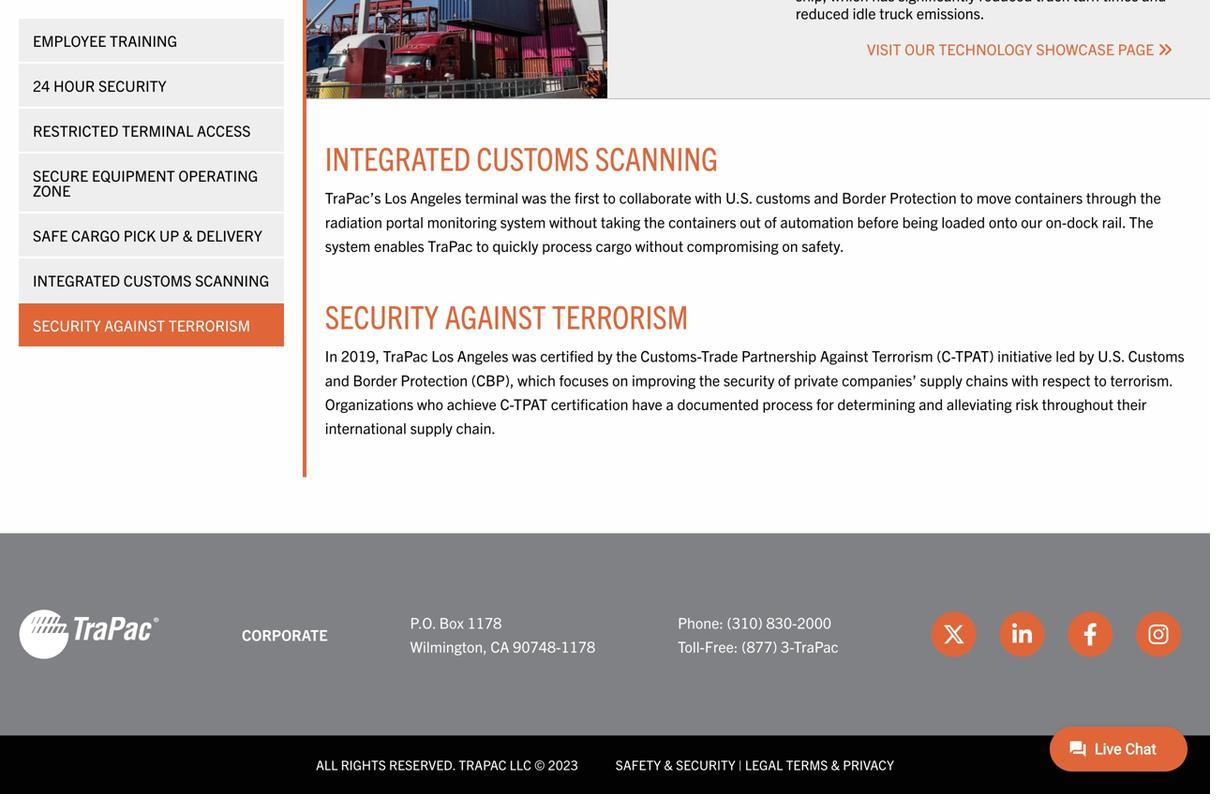 Task type: describe. For each thing, give the bounding box(es) containing it.
llc
[[510, 757, 531, 774]]

safe cargo pick up & delivery link
[[19, 214, 284, 257]]

1 vertical spatial customs
[[124, 271, 192, 290]]

0 vertical spatial scanning
[[595, 137, 718, 178]]

2000
[[797, 614, 832, 632]]

the up improving
[[616, 347, 637, 365]]

rail.
[[1102, 212, 1126, 231]]

process inside trapac's los angeles terminal was the first to collaborate with u.s. customs and border protection to move containers through the radiation portal monitoring system without taking the containers out of automation before being loaded onto our on-dock rail. the system enables trapac to quickly process cargo without compromising on safety.
[[542, 236, 592, 255]]

legal terms & privacy link
[[745, 757, 894, 774]]

border inside in 2019, trapac los angeles was certified by the customs-trade partnership against terrorism (c-tpat) initiative led by u.s. customs and border protection (cbp), which focuses on improving the security of private companies' supply chains with respect to terrorism. organizations who achieve c-tpat certification have a documented process for determining and alleviating risk throughout their international supply chain.
[[353, 371, 397, 389]]

improving
[[632, 371, 696, 389]]

1 horizontal spatial integrated
[[325, 137, 471, 178]]

quickly
[[492, 236, 539, 255]]

employee training link
[[19, 19, 284, 62]]

secure
[[33, 166, 88, 185]]

dock
[[1067, 212, 1099, 231]]

to inside in 2019, trapac los angeles was certified by the customs-trade partnership against terrorism (c-tpat) initiative led by u.s. customs and border protection (cbp), which focuses on improving the security of private companies' supply chains with respect to terrorism. organizations who achieve c-tpat certification have a documented process for determining and alleviating risk throughout their international supply chain.
[[1094, 371, 1107, 389]]

trapac inside phone: (310) 830-2000 toll-free: (877) 3-trapac
[[794, 638, 839, 656]]

0 horizontal spatial &
[[183, 226, 193, 245]]

who
[[417, 395, 443, 413]]

secure equipment operating zone
[[33, 166, 258, 200]]

operating
[[178, 166, 258, 185]]

equipment
[[92, 166, 175, 185]]

830-
[[766, 614, 797, 632]]

all
[[316, 757, 338, 774]]

with inside in 2019, trapac los angeles was certified by the customs-trade partnership against terrorism (c-tpat) initiative led by u.s. customs and border protection (cbp), which focuses on improving the security of private companies' supply chains with respect to terrorism. organizations who achieve c-tpat certification have a documented process for determining and alleviating risk throughout their international supply chain.
[[1012, 371, 1039, 389]]

trapac inside in 2019, trapac los angeles was certified by the customs-trade partnership against terrorism (c-tpat) initiative led by u.s. customs and border protection (cbp), which focuses on improving the security of private companies' supply chains with respect to terrorism. organizations who achieve c-tpat certification have a documented process for determining and alleviating risk throughout their international supply chain.
[[383, 347, 428, 365]]

the up the
[[1140, 188, 1161, 207]]

customs-
[[641, 347, 701, 365]]

trapac inside trapac's los angeles terminal was the first to collaborate with u.s. customs and border protection to move containers through the radiation portal monitoring system without taking the containers out of automation before being loaded onto our on-dock rail. the system enables trapac to quickly process cargo without compromising on safety.
[[428, 236, 473, 255]]

phone:
[[678, 614, 724, 632]]

safe cargo pick up & delivery
[[33, 226, 262, 245]]

determining
[[838, 395, 915, 413]]

secure equipment operating zone link
[[19, 154, 284, 212]]

hour
[[53, 76, 95, 95]]

1 vertical spatial 1178
[[561, 638, 595, 656]]

partnership
[[742, 347, 817, 365]]

documented
[[677, 395, 759, 413]]

footer containing p.o. box 1178
[[0, 534, 1210, 795]]

90748-
[[513, 638, 561, 656]]

with inside trapac's los angeles terminal was the first to collaborate with u.s. customs and border protection to move containers through the radiation portal monitoring system without taking the containers out of automation before being loaded onto our on-dock rail. the system enables trapac to quickly process cargo without compromising on safety.
[[695, 188, 722, 207]]

visit
[[867, 39, 901, 58]]

0 horizontal spatial security against terrorism
[[33, 316, 250, 335]]

terms
[[786, 757, 828, 774]]

portal
[[386, 212, 424, 231]]

security
[[724, 371, 775, 389]]

safety & security | legal terms & privacy
[[616, 757, 894, 774]]

(310)
[[727, 614, 763, 632]]

and inside trapac's los angeles terminal was the first to collaborate with u.s. customs and border protection to move containers through the radiation portal monitoring system without taking the containers out of automation before being loaded onto our on-dock rail. the system enables trapac to quickly process cargo without compromising on safety.
[[814, 188, 839, 207]]

chain.
[[456, 419, 496, 437]]

safety.
[[802, 236, 844, 255]]

0 horizontal spatial terrorism
[[169, 316, 250, 335]]

1 horizontal spatial supply
[[920, 371, 963, 389]]

toll-
[[678, 638, 705, 656]]

tpat)
[[955, 347, 994, 365]]

a
[[666, 395, 674, 413]]

(877)
[[742, 638, 778, 656]]

chains
[[966, 371, 1008, 389]]

of inside trapac's los angeles terminal was the first to collaborate with u.s. customs and border protection to move containers through the radiation portal monitoring system without taking the containers out of automation before being loaded onto our on-dock rail. the system enables trapac to quickly process cargo without compromising on safety.
[[764, 212, 777, 231]]

tpat
[[514, 395, 548, 413]]

process inside in 2019, trapac los angeles was certified by the customs-trade partnership against terrorism (c-tpat) initiative led by u.s. customs and border protection (cbp), which focuses on improving the security of private companies' supply chains with respect to terrorism. organizations who achieve c-tpat certification have a documented process for determining and alleviating risk throughout their international supply chain.
[[763, 395, 813, 413]]

first
[[575, 188, 600, 207]]

0 horizontal spatial 1178
[[467, 614, 502, 632]]

angeles inside in 2019, trapac los angeles was certified by the customs-trade partnership against terrorism (c-tpat) initiative led by u.s. customs and border protection (cbp), which focuses on improving the security of private companies' supply chains with respect to terrorism. organizations who achieve c-tpat certification have a documented process for determining and alleviating risk throughout their international supply chain.
[[457, 347, 509, 365]]

certification
[[551, 395, 628, 413]]

employee
[[33, 31, 106, 50]]

los inside in 2019, trapac los angeles was certified by the customs-trade partnership against terrorism (c-tpat) initiative led by u.s. customs and border protection (cbp), which focuses on improving the security of private companies' supply chains with respect to terrorism. organizations who achieve c-tpat certification have a documented process for determining and alleviating risk throughout their international supply chain.
[[431, 347, 454, 365]]

training
[[110, 31, 177, 50]]

protection inside trapac's los angeles terminal was the first to collaborate with u.s. customs and border protection to move containers through the radiation portal monitoring system without taking the containers out of automation before being loaded onto our on-dock rail. the system enables trapac to quickly process cargo without compromising on safety.
[[890, 188, 957, 207]]

2 by from the left
[[1079, 347, 1094, 365]]

before
[[857, 212, 899, 231]]

the
[[1129, 212, 1154, 231]]

restricted terminal access link
[[19, 109, 284, 152]]

was inside trapac's los angeles terminal was the first to collaborate with u.s. customs and border protection to move containers through the radiation portal monitoring system without taking the containers out of automation before being loaded onto our on-dock rail. the system enables trapac to quickly process cargo without compromising on safety.
[[522, 188, 547, 207]]

throughout
[[1042, 395, 1114, 413]]

was inside in 2019, trapac los angeles was certified by the customs-trade partnership against terrorism (c-tpat) initiative led by u.s. customs and border protection (cbp), which focuses on improving the security of private companies' supply chains with respect to terrorism. organizations who achieve c-tpat certification have a documented process for determining and alleviating risk throughout their international supply chain.
[[512, 347, 537, 365]]

loaded
[[942, 212, 985, 231]]

ca
[[491, 638, 510, 656]]

terrorism.
[[1110, 371, 1173, 389]]

against inside in 2019, trapac los angeles was certified by the customs-trade partnership against terrorism (c-tpat) initiative led by u.s. customs and border protection (cbp), which focuses on improving the security of private companies' supply chains with respect to terrorism. organizations who achieve c-tpat certification have a documented process for determining and alleviating risk throughout their international supply chain.
[[820, 347, 869, 365]]

integrated customs scanning link
[[19, 259, 284, 302]]

border inside trapac's los angeles terminal was the first to collaborate with u.s. customs and border protection to move containers through the radiation portal monitoring system without taking the containers out of automation before being loaded onto our on-dock rail. the system enables trapac to quickly process cargo without compromising on safety.
[[842, 188, 886, 207]]

international
[[325, 419, 407, 437]]

1 vertical spatial integrated customs scanning
[[33, 271, 269, 290]]

of inside in 2019, trapac los angeles was certified by the customs-trade partnership against terrorism (c-tpat) initiative led by u.s. customs and border protection (cbp), which focuses on improving the security of private companies' supply chains with respect to terrorism. organizations who achieve c-tpat certification have a documented process for determining and alleviating risk throughout their international supply chain.
[[778, 371, 791, 389]]

p.o.
[[410, 614, 436, 632]]

c-
[[500, 395, 514, 413]]

angeles inside trapac's los angeles terminal was the first to collaborate with u.s. customs and border protection to move containers through the radiation portal monitoring system without taking the containers out of automation before being loaded onto our on-dock rail. the system enables trapac to quickly process cargo without compromising on safety.
[[410, 188, 461, 207]]

alleviating
[[947, 395, 1012, 413]]

visit our technology showcase page link
[[867, 39, 1173, 58]]

organizations
[[325, 395, 414, 413]]

collaborate
[[619, 188, 692, 207]]

24
[[33, 76, 50, 95]]

u.s. inside trapac's los angeles terminal was the first to collaborate with u.s. customs and border protection to move containers through the radiation portal monitoring system without taking the containers out of automation before being loaded onto our on-dock rail. the system enables trapac to quickly process cargo without compromising on safety.
[[726, 188, 753, 207]]

against inside security against terrorism link
[[104, 316, 165, 335]]

risk
[[1016, 395, 1039, 413]]

employee training
[[33, 31, 177, 50]]

led
[[1056, 347, 1076, 365]]

los inside trapac's los angeles terminal was the first to collaborate with u.s. customs and border protection to move containers through the radiation portal monitoring system without taking the containers out of automation before being loaded onto our on-dock rail. the system enables trapac to quickly process cargo without compromising on safety.
[[384, 188, 407, 207]]

being
[[902, 212, 938, 231]]

terminal
[[122, 121, 193, 140]]

0 horizontal spatial scanning
[[195, 271, 269, 290]]

1 vertical spatial without
[[635, 236, 683, 255]]

safety
[[616, 757, 661, 774]]

1 horizontal spatial security against terrorism
[[325, 296, 688, 336]]

2019,
[[341, 347, 380, 365]]

(c-
[[937, 347, 955, 365]]



Task type: locate. For each thing, give the bounding box(es) containing it.
without down first
[[549, 212, 597, 231]]

enables
[[374, 236, 424, 255]]

process left cargo
[[542, 236, 592, 255]]

0 vertical spatial and
[[814, 188, 839, 207]]

and down "in"
[[325, 371, 350, 389]]

system down radiation
[[325, 236, 371, 255]]

0 horizontal spatial border
[[353, 371, 397, 389]]

los up portal
[[384, 188, 407, 207]]

access
[[197, 121, 251, 140]]

|
[[739, 757, 742, 774]]

1 vertical spatial los
[[431, 347, 454, 365]]

1 vertical spatial integrated
[[33, 271, 120, 290]]

the up documented
[[699, 371, 720, 389]]

security
[[98, 76, 166, 95], [325, 296, 439, 336], [33, 316, 101, 335], [676, 757, 736, 774]]

achieve
[[447, 395, 497, 413]]

safe
[[33, 226, 68, 245]]

to right first
[[603, 188, 616, 207]]

0 horizontal spatial supply
[[410, 419, 453, 437]]

1 vertical spatial was
[[512, 347, 537, 365]]

1 horizontal spatial integrated customs scanning
[[325, 137, 718, 178]]

corporate
[[242, 626, 328, 644]]

supply down (c-
[[920, 371, 963, 389]]

scanning up collaborate
[[595, 137, 718, 178]]

protection
[[890, 188, 957, 207], [401, 371, 468, 389]]

u.s. up out
[[726, 188, 753, 207]]

©
[[534, 757, 545, 774]]

system up quickly
[[500, 212, 546, 231]]

0 horizontal spatial on
[[612, 371, 628, 389]]

with down initiative
[[1012, 371, 1039, 389]]

protection inside in 2019, trapac los angeles was certified by the customs-trade partnership against terrorism (c-tpat) initiative led by u.s. customs and border protection (cbp), which focuses on improving the security of private companies' supply chains with respect to terrorism. organizations who achieve c-tpat certification have a documented process for determining and alleviating risk throughout their international supply chain.
[[401, 371, 468, 389]]

automation
[[780, 212, 854, 231]]

solid image
[[1158, 42, 1173, 57]]

and left alleviating
[[919, 395, 943, 413]]

radiation
[[325, 212, 382, 231]]

initiative
[[998, 347, 1052, 365]]

terrorism up companies'
[[872, 347, 933, 365]]

by right the led
[[1079, 347, 1094, 365]]

24 hour security
[[33, 76, 166, 95]]

1 horizontal spatial of
[[778, 371, 791, 389]]

with right collaborate
[[695, 188, 722, 207]]

& right terms
[[831, 757, 840, 774]]

against down the integrated customs scanning link
[[104, 316, 165, 335]]

security left |
[[676, 757, 736, 774]]

in
[[325, 347, 338, 365]]

terrorism up 'customs-'
[[552, 296, 688, 336]]

of down 'partnership'
[[778, 371, 791, 389]]

all rights reserved. trapac llc © 2023
[[316, 757, 578, 774]]

1 vertical spatial trapac
[[383, 347, 428, 365]]

1 vertical spatial system
[[325, 236, 371, 255]]

u.s. up terrorism.
[[1098, 347, 1125, 365]]

1 horizontal spatial without
[[635, 236, 683, 255]]

2 horizontal spatial &
[[831, 757, 840, 774]]

0 vertical spatial protection
[[890, 188, 957, 207]]

u.s.
[[726, 188, 753, 207], [1098, 347, 1125, 365]]

1 horizontal spatial u.s.
[[1098, 347, 1125, 365]]

0 vertical spatial was
[[522, 188, 547, 207]]

protection up 'being'
[[890, 188, 957, 207]]

against up private
[[820, 347, 869, 365]]

through
[[1086, 188, 1137, 207]]

containers
[[1015, 188, 1083, 207], [668, 212, 737, 231]]

0 vertical spatial containers
[[1015, 188, 1083, 207]]

0 vertical spatial u.s.
[[726, 188, 753, 207]]

customs up terrorism.
[[1128, 347, 1185, 365]]

on inside trapac's los angeles terminal was the first to collaborate with u.s. customs and border protection to move containers through the radiation portal monitoring system without taking the containers out of automation before being loaded onto our on-dock rail. the system enables trapac to quickly process cargo without compromising on safety.
[[782, 236, 798, 255]]

1 horizontal spatial by
[[1079, 347, 1094, 365]]

angeles up "(cbp),"
[[457, 347, 509, 365]]

1 horizontal spatial 1178
[[561, 638, 595, 656]]

focuses
[[559, 371, 609, 389]]

0 horizontal spatial process
[[542, 236, 592, 255]]

for
[[816, 395, 834, 413]]

free:
[[705, 638, 738, 656]]

in 2019, trapac los angeles was certified by the customs-trade partnership against terrorism (c-tpat) initiative led by u.s. customs and border protection (cbp), which focuses on improving the security of private companies' supply chains with respect to terrorism. organizations who achieve c-tpat certification have a documented process for determining and alleviating risk throughout their international supply chain.
[[325, 347, 1185, 437]]

integrated
[[325, 137, 471, 178], [33, 271, 120, 290]]

0 vertical spatial integrated customs scanning
[[325, 137, 718, 178]]

0 vertical spatial customs
[[477, 137, 589, 178]]

reserved.
[[389, 757, 456, 774]]

respect
[[1042, 371, 1091, 389]]

and
[[814, 188, 839, 207], [325, 371, 350, 389], [919, 395, 943, 413]]

0 vertical spatial 1178
[[467, 614, 502, 632]]

0 vertical spatial integrated
[[325, 137, 471, 178]]

protection up who
[[401, 371, 468, 389]]

the down collaborate
[[644, 212, 665, 231]]

security against terrorism down the integrated customs scanning link
[[33, 316, 250, 335]]

1 vertical spatial scanning
[[195, 271, 269, 290]]

box
[[439, 614, 464, 632]]

terrorism down the integrated customs scanning link
[[169, 316, 250, 335]]

0 horizontal spatial integrated customs scanning
[[33, 271, 269, 290]]

process down private
[[763, 395, 813, 413]]

by up focuses
[[597, 347, 613, 365]]

on-
[[1046, 212, 1067, 231]]

2 horizontal spatial and
[[919, 395, 943, 413]]

0 vertical spatial los
[[384, 188, 407, 207]]

1178 up ca
[[467, 614, 502, 632]]

visit our technology showcase page
[[867, 39, 1158, 58]]

1 horizontal spatial scanning
[[595, 137, 718, 178]]

0 horizontal spatial and
[[325, 371, 350, 389]]

los up who
[[431, 347, 454, 365]]

1 horizontal spatial border
[[842, 188, 886, 207]]

security up '2019,'
[[325, 296, 439, 336]]

without
[[549, 212, 597, 231], [635, 236, 683, 255]]

of
[[764, 212, 777, 231], [778, 371, 791, 389]]

legal
[[745, 757, 783, 774]]

0 horizontal spatial integrated
[[33, 271, 120, 290]]

security against terrorism link
[[19, 304, 284, 347]]

2 horizontal spatial against
[[820, 347, 869, 365]]

0 horizontal spatial protection
[[401, 371, 468, 389]]

0 horizontal spatial los
[[384, 188, 407, 207]]

against up "(cbp),"
[[445, 296, 546, 336]]

1 horizontal spatial los
[[431, 347, 454, 365]]

to up loaded
[[960, 188, 973, 207]]

trapac
[[459, 757, 507, 774]]

border
[[842, 188, 886, 207], [353, 371, 397, 389]]

security down safe
[[33, 316, 101, 335]]

0 vertical spatial on
[[782, 236, 798, 255]]

1 vertical spatial with
[[1012, 371, 1039, 389]]

1178 right ca
[[561, 638, 595, 656]]

1 vertical spatial containers
[[668, 212, 737, 231]]

u.s. inside in 2019, trapac los angeles was certified by the customs-trade partnership against terrorism (c-tpat) initiative led by u.s. customs and border protection (cbp), which focuses on improving the security of private companies' supply chains with respect to terrorism. organizations who achieve c-tpat certification have a documented process for determining and alleviating risk throughout their international supply chain.
[[1098, 347, 1125, 365]]

1 vertical spatial angeles
[[457, 347, 509, 365]]

border up before
[[842, 188, 886, 207]]

0 vertical spatial trapac
[[428, 236, 473, 255]]

certified
[[540, 347, 594, 365]]

containers up "on-"
[[1015, 188, 1083, 207]]

corporate image
[[19, 609, 159, 661]]

move
[[977, 188, 1012, 207]]

on left safety.
[[782, 236, 798, 255]]

0 vertical spatial border
[[842, 188, 886, 207]]

1 vertical spatial border
[[353, 371, 397, 389]]

3-
[[781, 638, 794, 656]]

1 horizontal spatial containers
[[1015, 188, 1083, 207]]

1 horizontal spatial terrorism
[[552, 296, 688, 336]]

out
[[740, 212, 761, 231]]

&
[[183, 226, 193, 245], [664, 757, 673, 774], [831, 757, 840, 774]]

of right out
[[764, 212, 777, 231]]

2 vertical spatial trapac
[[794, 638, 839, 656]]

have
[[632, 395, 663, 413]]

zone
[[33, 181, 71, 200]]

trade
[[701, 347, 738, 365]]

on
[[782, 236, 798, 255], [612, 371, 628, 389]]

integrated customs scanning up security against terrorism link on the top of the page
[[33, 271, 269, 290]]

1 horizontal spatial against
[[445, 296, 546, 336]]

without right cargo
[[635, 236, 683, 255]]

1 vertical spatial u.s.
[[1098, 347, 1125, 365]]

1 vertical spatial of
[[778, 371, 791, 389]]

1 horizontal spatial with
[[1012, 371, 1039, 389]]

trapac down 2000
[[794, 638, 839, 656]]

compromising
[[687, 236, 779, 255]]

customs
[[756, 188, 811, 207]]

phone: (310) 830-2000 toll-free: (877) 3-trapac
[[678, 614, 839, 656]]

to down monitoring
[[476, 236, 489, 255]]

1 horizontal spatial process
[[763, 395, 813, 413]]

1 horizontal spatial &
[[664, 757, 673, 774]]

2 vertical spatial customs
[[1128, 347, 1185, 365]]

to
[[603, 188, 616, 207], [960, 188, 973, 207], [476, 236, 489, 255], [1094, 371, 1107, 389]]

2 vertical spatial and
[[919, 395, 943, 413]]

and up automation
[[814, 188, 839, 207]]

1 horizontal spatial on
[[782, 236, 798, 255]]

to up the throughout
[[1094, 371, 1107, 389]]

was up which
[[512, 347, 537, 365]]

0 vertical spatial angeles
[[410, 188, 461, 207]]

0 vertical spatial with
[[695, 188, 722, 207]]

1 horizontal spatial system
[[500, 212, 546, 231]]

1 horizontal spatial customs
[[477, 137, 589, 178]]

0 vertical spatial supply
[[920, 371, 963, 389]]

integrated down cargo
[[33, 271, 120, 290]]

was
[[522, 188, 547, 207], [512, 347, 537, 365]]

private
[[794, 371, 839, 389]]

security against terrorism up "(cbp),"
[[325, 296, 688, 336]]

1 vertical spatial and
[[325, 371, 350, 389]]

trapac's
[[325, 188, 381, 207]]

& right safety
[[664, 757, 673, 774]]

onto
[[989, 212, 1018, 231]]

showcase
[[1036, 39, 1115, 58]]

restricted terminal access
[[33, 121, 251, 140]]

integrated up trapac's
[[325, 137, 471, 178]]

0 horizontal spatial containers
[[668, 212, 737, 231]]

24 hour security link
[[19, 64, 284, 107]]

terminal
[[465, 188, 518, 207]]

0 vertical spatial system
[[500, 212, 546, 231]]

& right the up
[[183, 226, 193, 245]]

0 vertical spatial process
[[542, 236, 592, 255]]

0 horizontal spatial customs
[[124, 271, 192, 290]]

trapac right '2019,'
[[383, 347, 428, 365]]

0 horizontal spatial with
[[695, 188, 722, 207]]

was right terminal
[[522, 188, 547, 207]]

with
[[695, 188, 722, 207], [1012, 371, 1039, 389]]

1 vertical spatial supply
[[410, 419, 453, 437]]

which
[[518, 371, 556, 389]]

0 horizontal spatial system
[[325, 236, 371, 255]]

containers up compromising
[[668, 212, 737, 231]]

0 vertical spatial without
[[549, 212, 597, 231]]

customs up security against terrorism link on the top of the page
[[124, 271, 192, 290]]

footer
[[0, 534, 1210, 795]]

trapac down monitoring
[[428, 236, 473, 255]]

0 horizontal spatial of
[[764, 212, 777, 231]]

0 horizontal spatial u.s.
[[726, 188, 753, 207]]

terrorism
[[552, 296, 688, 336], [169, 316, 250, 335], [872, 347, 933, 365]]

scanning down delivery
[[195, 271, 269, 290]]

2 horizontal spatial terrorism
[[872, 347, 933, 365]]

1 vertical spatial process
[[763, 395, 813, 413]]

the left first
[[550, 188, 571, 207]]

0 horizontal spatial without
[[549, 212, 597, 231]]

0 horizontal spatial against
[[104, 316, 165, 335]]

security up restricted terminal access
[[98, 76, 166, 95]]

angeles up monitoring
[[410, 188, 461, 207]]

integrated customs scanning up terminal
[[325, 137, 718, 178]]

1 horizontal spatial protection
[[890, 188, 957, 207]]

our
[[905, 39, 935, 58]]

safety & security link
[[616, 757, 736, 774]]

0 vertical spatial of
[[764, 212, 777, 231]]

terrorism inside in 2019, trapac los angeles was certified by the customs-trade partnership against terrorism (c-tpat) initiative led by u.s. customs and border protection (cbp), which focuses on improving the security of private companies' supply chains with respect to terrorism. organizations who achieve c-tpat certification have a documented process for determining and alleviating risk throughout their international supply chain.
[[872, 347, 933, 365]]

2 horizontal spatial customs
[[1128, 347, 1185, 365]]

1 by from the left
[[597, 347, 613, 365]]

rights
[[341, 757, 386, 774]]

customs inside in 2019, trapac los angeles was certified by the customs-trade partnership against terrorism (c-tpat) initiative led by u.s. customs and border protection (cbp), which focuses on improving the security of private companies' supply chains with respect to terrorism. organizations who achieve c-tpat certification have a documented process for determining and alleviating risk throughout their international supply chain.
[[1128, 347, 1185, 365]]

by
[[597, 347, 613, 365], [1079, 347, 1094, 365]]

0 horizontal spatial by
[[597, 347, 613, 365]]

1 horizontal spatial and
[[814, 188, 839, 207]]

customs up terminal
[[477, 137, 589, 178]]

1 vertical spatial protection
[[401, 371, 468, 389]]

trapac
[[428, 236, 473, 255], [383, 347, 428, 365], [794, 638, 839, 656]]

border up the organizations
[[353, 371, 397, 389]]

supply down who
[[410, 419, 453, 437]]

on right focuses
[[612, 371, 628, 389]]

on inside in 2019, trapac los angeles was certified by the customs-trade partnership against terrorism (c-tpat) initiative led by u.s. customs and border protection (cbp), which focuses on improving the security of private companies' supply chains with respect to terrorism. organizations who achieve c-tpat certification have a documented process for determining and alleviating risk throughout their international supply chain.
[[612, 371, 628, 389]]

1 vertical spatial on
[[612, 371, 628, 389]]

delivery
[[196, 226, 262, 245]]



Task type: vqa. For each thing, say whether or not it's contained in the screenshot.
Corporate
yes



